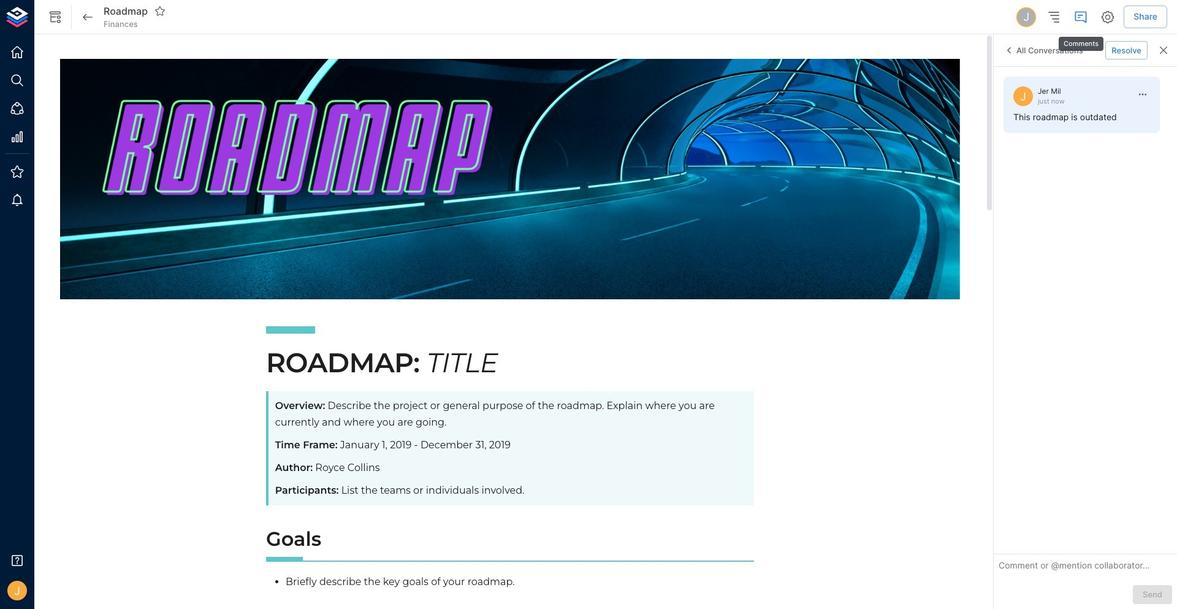 Task type: vqa. For each thing, say whether or not it's contained in the screenshot.
Favorite image
yes



Task type: describe. For each thing, give the bounding box(es) containing it.
settings image
[[1101, 10, 1116, 24]]

go back image
[[80, 10, 95, 24]]

favorite image
[[155, 6, 166, 17]]

table of contents image
[[1047, 10, 1062, 24]]



Task type: locate. For each thing, give the bounding box(es) containing it.
comments image
[[1074, 10, 1089, 24]]

tooltip
[[1058, 28, 1105, 52]]

show wiki image
[[48, 10, 63, 24]]

Comment or @mention collaborator... text field
[[999, 560, 1173, 576]]



